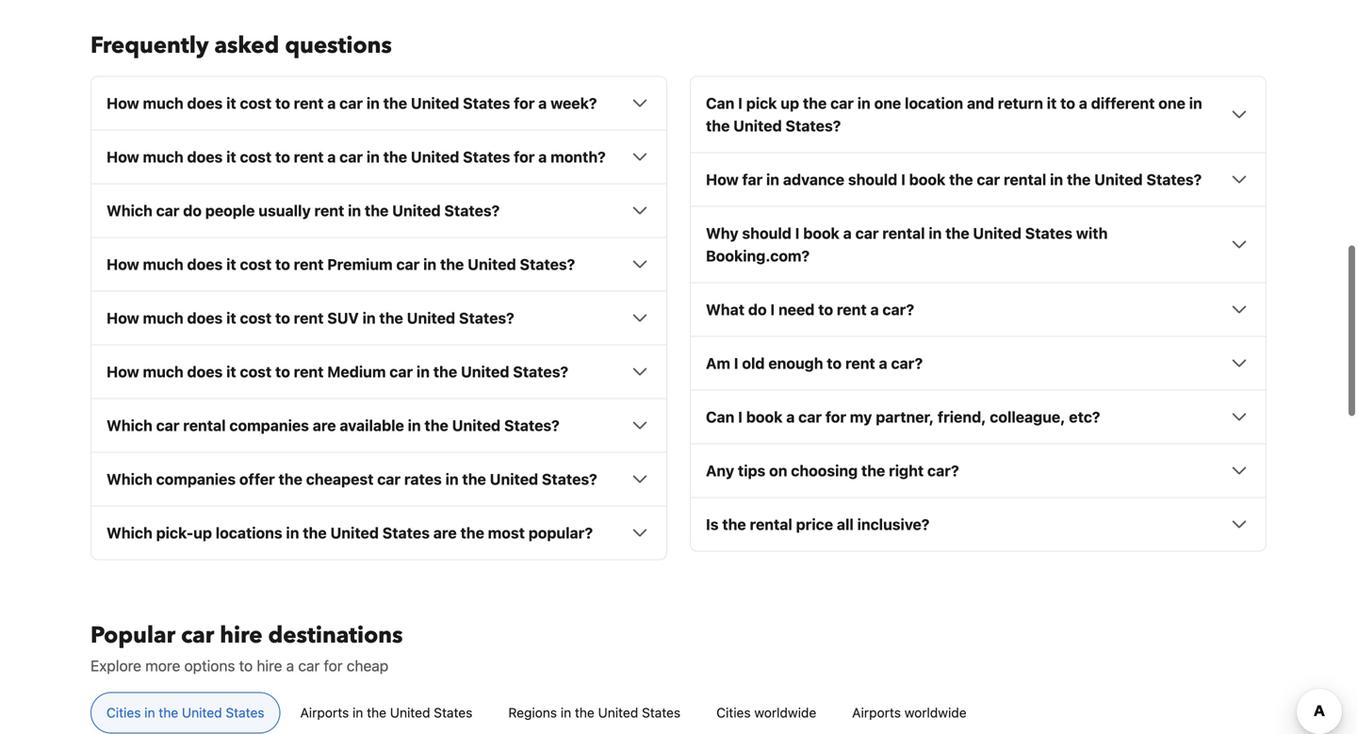 Task type: vqa. For each thing, say whether or not it's contained in the screenshot.
'USUALLY'
yes



Task type: describe. For each thing, give the bounding box(es) containing it.
how for how much does it cost to rent premium car in the united states?
[[107, 255, 139, 273]]

on
[[769, 462, 788, 480]]

worldwide for cities worldwide
[[755, 705, 817, 721]]

how much does it cost to rent medium car in the united states? button
[[107, 360, 651, 383]]

can i pick up the car in one location and return it to a different one in the united states?
[[706, 94, 1203, 135]]

to inside can i pick up the car in one location and return it to a different one in the united states?
[[1061, 94, 1076, 112]]

what
[[706, 301, 745, 318]]

car inside why should i book a car rental in the united states with booking.com?
[[856, 224, 879, 242]]

frequently
[[91, 30, 209, 61]]

cheapest
[[306, 470, 374, 488]]

asked
[[214, 30, 279, 61]]

can i book a car for my partner, friend, colleague, etc?
[[706, 408, 1101, 426]]

how far in advance should i book the car rental in the united states? button
[[706, 168, 1251, 191]]

colleague,
[[990, 408, 1066, 426]]

states? inside dropdown button
[[444, 202, 500, 219]]

why should i book a car rental in the united states with booking.com? button
[[706, 222, 1251, 267]]

to down usually
[[275, 255, 290, 273]]

can for can i book a car for my partner, friend, colleague, etc?
[[706, 408, 735, 426]]

for left month? at top left
[[514, 148, 535, 166]]

which car rental companies are available in the united states?
[[107, 417, 560, 434]]

pick-
[[156, 524, 193, 542]]

2 vertical spatial book
[[747, 408, 783, 426]]

up inside dropdown button
[[193, 524, 212, 542]]

i inside can i pick up the car in one location and return it to a different one in the united states?
[[738, 94, 743, 112]]

it for how much does it cost to rent suv in the united states?
[[226, 309, 236, 327]]

inclusive?
[[858, 516, 930, 533]]

the inside 'button'
[[575, 705, 595, 721]]

0 vertical spatial hire
[[220, 620, 263, 651]]

regions in the united states
[[509, 705, 681, 721]]

in inside button
[[353, 705, 363, 721]]

location
[[905, 94, 964, 112]]

how much does it cost to rent a car in the united states for a week? button
[[107, 92, 651, 114]]

i inside why should i book a car rental in the united states with booking.com?
[[795, 224, 800, 242]]

states inside 'button'
[[642, 705, 681, 721]]

a inside why should i book a car rental in the united states with booking.com?
[[844, 224, 852, 242]]

tab list containing cities in the united states
[[75, 692, 1282, 734]]

it for how much does it cost to rent a car in the united states for a month?
[[226, 148, 236, 166]]

the inside button
[[159, 705, 178, 721]]

what do i need to rent a car? button
[[706, 298, 1251, 321]]

to down 'asked' at the top left of the page
[[275, 94, 290, 112]]

0 vertical spatial do
[[183, 202, 202, 219]]

how much does it cost to rent suv in the united states? button
[[107, 307, 651, 329]]

am i old enough to rent a car?
[[706, 354, 923, 372]]

any tips on choosing the right car? button
[[706, 459, 1251, 482]]

is the rental price all inclusive? button
[[706, 513, 1251, 536]]

need
[[779, 301, 815, 318]]

book inside why should i book a car rental in the united states with booking.com?
[[804, 224, 840, 242]]

car? for what do i need to rent a car?
[[883, 301, 915, 318]]

up inside can i pick up the car in one location and return it to a different one in the united states?
[[781, 94, 800, 112]]

am i old enough to rent a car? button
[[706, 352, 1251, 375]]

cities for cities in the united states
[[107, 705, 141, 721]]

how much does it cost to rent a car in the united states for a week?
[[107, 94, 597, 112]]

states? inside can i pick up the car in one location and return it to a different one in the united states?
[[786, 117, 841, 135]]

rent left premium
[[294, 255, 324, 273]]

popular car hire destinations explore more options to hire a car for cheap
[[91, 620, 403, 675]]

rent right need
[[837, 301, 867, 318]]

united inside dropdown button
[[392, 202, 441, 219]]

any
[[706, 462, 735, 480]]

which companies offer the cheapest car rates in the united states? button
[[107, 468, 651, 491]]

etc?
[[1069, 408, 1101, 426]]

are inside "which car rental companies are available in the united states?" dropdown button
[[313, 417, 336, 434]]

any tips on choosing the right car?
[[706, 462, 960, 480]]

choosing
[[791, 462, 858, 480]]

what do i need to rent a car?
[[706, 301, 915, 318]]

tips
[[738, 462, 766, 480]]

1 vertical spatial do
[[748, 301, 767, 318]]

destinations
[[268, 620, 403, 651]]

options
[[184, 657, 235, 675]]

rates
[[404, 470, 442, 488]]

in inside "dropdown button"
[[446, 470, 459, 488]]

cost for how much does it cost to rent suv in the united states?
[[240, 309, 272, 327]]

questions
[[285, 30, 392, 61]]

regions in the united states button
[[493, 692, 697, 734]]

different
[[1092, 94, 1155, 112]]

available
[[340, 417, 404, 434]]

2 vertical spatial car?
[[928, 462, 960, 480]]

enough
[[769, 354, 824, 372]]

regions
[[509, 705, 557, 721]]

the inside button
[[367, 705, 387, 721]]

rental inside "which car rental companies are available in the united states?" dropdown button
[[183, 417, 226, 434]]

a inside can i pick up the car in one location and return it to a different one in the united states?
[[1079, 94, 1088, 112]]

old
[[742, 354, 765, 372]]

i inside dropdown button
[[771, 301, 775, 318]]

how much does it cost to rent suv in the united states?
[[107, 309, 515, 327]]

most
[[488, 524, 525, 542]]

right
[[889, 462, 924, 480]]

frequently asked questions
[[91, 30, 392, 61]]

return
[[998, 94, 1044, 112]]

which car do people usually rent in the united states? button
[[107, 199, 651, 222]]

friend,
[[938, 408, 987, 426]]

booking.com?
[[706, 247, 810, 265]]

all
[[837, 516, 854, 533]]

with
[[1076, 224, 1108, 242]]

rent up which car do people usually rent in the united states?
[[294, 148, 324, 166]]

united inside button
[[390, 705, 430, 721]]

to down how much does it cost to rent suv in the united states?
[[275, 363, 290, 381]]

cities for cities worldwide
[[717, 705, 751, 721]]

offer
[[239, 470, 275, 488]]

which pick-up locations in the united states are the most popular? button
[[107, 522, 651, 544]]

am
[[706, 354, 731, 372]]

airports in the united states
[[300, 705, 473, 721]]

rent down questions
[[294, 94, 324, 112]]

united inside can i pick up the car in one location and return it to a different one in the united states?
[[734, 117, 782, 135]]

how far in advance should i book the car rental in the united states?
[[706, 170, 1202, 188]]

for left my
[[826, 408, 847, 426]]

should inside dropdown button
[[848, 170, 898, 188]]

the inside why should i book a car rental in the united states with booking.com?
[[946, 224, 970, 242]]

which for which car rental companies are available in the united states?
[[107, 417, 153, 434]]

a left month? at top left
[[539, 148, 547, 166]]

united inside button
[[182, 705, 222, 721]]

does for how much does it cost to rent a car in the united states for a month?
[[187, 148, 223, 166]]

far
[[742, 170, 763, 188]]

cities worldwide
[[717, 705, 817, 721]]

in inside 'button'
[[561, 705, 572, 721]]

which for which companies offer the cheapest car rates in the united states?
[[107, 470, 153, 488]]

why should i book a car rental in the united states with booking.com?
[[706, 224, 1108, 265]]

car inside dropdown button
[[156, 202, 180, 219]]

united inside why should i book a car rental in the united states with booking.com?
[[973, 224, 1022, 242]]

airports worldwide button
[[837, 692, 983, 734]]

usually
[[259, 202, 311, 219]]

a left week? at top
[[539, 94, 547, 112]]

states? inside "dropdown button"
[[542, 470, 598, 488]]

week?
[[551, 94, 597, 112]]

how much does it cost to rent a car in the united states for a month?
[[107, 148, 606, 166]]

states inside button
[[226, 705, 265, 721]]

which pick-up locations in the united states are the most popular?
[[107, 524, 593, 542]]

popular
[[91, 620, 175, 651]]

price
[[796, 516, 833, 533]]

states inside button
[[434, 705, 473, 721]]

does for how much does it cost to rent suv in the united states?
[[187, 309, 223, 327]]

to up usually
[[275, 148, 290, 166]]

month?
[[551, 148, 606, 166]]

how much does it cost to rent a car in the united states for a month? button
[[107, 145, 651, 168]]



Task type: locate. For each thing, give the bounding box(es) containing it.
can i book a car for my partner, friend, colleague, etc? button
[[706, 406, 1251, 428]]

1 one from the left
[[875, 94, 902, 112]]

2 airports from the left
[[853, 705, 901, 721]]

1 airports from the left
[[300, 705, 349, 721]]

0 horizontal spatial one
[[875, 94, 902, 112]]

cost for how much does it cost to rent a car in the united states for a month?
[[240, 148, 272, 166]]

cost for how much does it cost to rent premium car in the united states?
[[240, 255, 272, 273]]

much for how much does it cost to rent suv in the united states?
[[143, 309, 184, 327]]

5 cost from the top
[[240, 363, 272, 381]]

which for which pick-up locations in the united states are the most popular?
[[107, 524, 153, 542]]

2 worldwide from the left
[[905, 705, 967, 721]]

0 horizontal spatial up
[[193, 524, 212, 542]]

for down destinations
[[324, 657, 343, 675]]

which car rental companies are available in the united states? button
[[107, 414, 651, 437]]

car?
[[883, 301, 915, 318], [891, 354, 923, 372], [928, 462, 960, 480]]

car? right right
[[928, 462, 960, 480]]

much for how much does it cost to rent a car in the united states for a week?
[[143, 94, 184, 112]]

locations
[[216, 524, 283, 542]]

how much does it cost to rent premium car in the united states? button
[[107, 253, 651, 276]]

4 much from the top
[[143, 309, 184, 327]]

medium
[[327, 363, 386, 381]]

is the rental price all inclusive?
[[706, 516, 930, 533]]

one right different
[[1159, 94, 1186, 112]]

which
[[107, 202, 153, 219], [107, 417, 153, 434], [107, 470, 153, 488], [107, 524, 153, 542]]

i up booking.com?
[[795, 224, 800, 242]]

rent
[[294, 94, 324, 112], [294, 148, 324, 166], [314, 202, 344, 219], [294, 255, 324, 273], [837, 301, 867, 318], [294, 309, 324, 327], [846, 354, 876, 372], [294, 363, 324, 381]]

does for how much does it cost to rent a car in the united states for a week?
[[187, 94, 223, 112]]

are down rates
[[434, 524, 457, 542]]

which inside "dropdown button"
[[107, 470, 153, 488]]

cities
[[107, 705, 141, 721], [717, 705, 751, 721]]

car inside can i pick up the car in one location and return it to a different one in the united states?
[[831, 94, 854, 112]]

are inside the which pick-up locations in the united states are the most popular? dropdown button
[[434, 524, 457, 542]]

1 horizontal spatial one
[[1159, 94, 1186, 112]]

4 cost from the top
[[240, 309, 272, 327]]

1 horizontal spatial book
[[804, 224, 840, 242]]

1 cities from the left
[[107, 705, 141, 721]]

1 horizontal spatial are
[[434, 524, 457, 542]]

how for how much does it cost to rent a car in the united states for a week?
[[107, 94, 139, 112]]

3 which from the top
[[107, 470, 153, 488]]

rent right usually
[[314, 202, 344, 219]]

car inside "dropdown button"
[[377, 470, 401, 488]]

does for how much does it cost to rent medium car in the united states?
[[187, 363, 223, 381]]

it inside can i pick up the car in one location and return it to a different one in the united states?
[[1047, 94, 1057, 112]]

1 vertical spatial should
[[742, 224, 792, 242]]

up
[[781, 94, 800, 112], [193, 524, 212, 542]]

it for how much does it cost to rent medium car in the united states?
[[226, 363, 236, 381]]

1 much from the top
[[143, 94, 184, 112]]

1 horizontal spatial cities
[[717, 705, 751, 721]]

which inside dropdown button
[[107, 524, 153, 542]]

how
[[107, 94, 139, 112], [107, 148, 139, 166], [706, 170, 739, 188], [107, 255, 139, 273], [107, 309, 139, 327], [107, 363, 139, 381]]

how for how far in advance should i book the car rental in the united states?
[[706, 170, 739, 188]]

0 vertical spatial should
[[848, 170, 898, 188]]

2 does from the top
[[187, 148, 223, 166]]

airports worldwide
[[853, 705, 967, 721]]

airports inside button
[[300, 705, 349, 721]]

i
[[738, 94, 743, 112], [901, 170, 906, 188], [795, 224, 800, 242], [771, 301, 775, 318], [734, 354, 739, 372], [738, 408, 743, 426]]

car? up partner,
[[891, 354, 923, 372]]

cheap
[[347, 657, 389, 675]]

rent left "medium" at the left of page
[[294, 363, 324, 381]]

2 horizontal spatial book
[[910, 170, 946, 188]]

for left week? at top
[[514, 94, 535, 112]]

should right advance
[[848, 170, 898, 188]]

to left suv
[[275, 309, 290, 327]]

i up tips
[[738, 408, 743, 426]]

one left location
[[875, 94, 902, 112]]

can left the pick
[[706, 94, 735, 112]]

1 vertical spatial up
[[193, 524, 212, 542]]

cost down 'asked' at the top left of the page
[[240, 94, 272, 112]]

a down how much does it cost to rent a car in the united states for a week?
[[327, 148, 336, 166]]

1 which from the top
[[107, 202, 153, 219]]

worldwide
[[755, 705, 817, 721], [905, 705, 967, 721]]

which car do people usually rent in the united states?
[[107, 202, 500, 219]]

cities worldwide button
[[701, 692, 833, 734]]

popular?
[[529, 524, 593, 542]]

1 does from the top
[[187, 94, 223, 112]]

which companies offer the cheapest car rates in the united states?
[[107, 470, 598, 488]]

to inside dropdown button
[[819, 301, 834, 318]]

0 horizontal spatial do
[[183, 202, 202, 219]]

a down advance
[[844, 224, 852, 242]]

in inside why should i book a car rental in the united states with booking.com?
[[929, 224, 942, 242]]

rental inside how far in advance should i book the car rental in the united states? dropdown button
[[1004, 170, 1047, 188]]

cities in the united states button
[[91, 692, 281, 734]]

do right the what
[[748, 301, 767, 318]]

it for how much does it cost to rent premium car in the united states?
[[226, 255, 236, 273]]

my
[[850, 408, 873, 426]]

cost down how much does it cost to rent suv in the united states?
[[240, 363, 272, 381]]

pick
[[747, 94, 777, 112]]

united inside "dropdown button"
[[490, 470, 538, 488]]

0 horizontal spatial worldwide
[[755, 705, 817, 721]]

it
[[226, 94, 236, 112], [1047, 94, 1057, 112], [226, 148, 236, 166], [226, 255, 236, 273], [226, 309, 236, 327], [226, 363, 236, 381]]

a down enough
[[787, 408, 795, 426]]

i up why should i book a car rental in the united states with booking.com?
[[901, 170, 906, 188]]

can up any
[[706, 408, 735, 426]]

much for how much does it cost to rent premium car in the united states?
[[143, 255, 184, 273]]

cost
[[240, 94, 272, 112], [240, 148, 272, 166], [240, 255, 272, 273], [240, 309, 272, 327], [240, 363, 272, 381]]

book up why should i book a car rental in the united states with booking.com?
[[910, 170, 946, 188]]

states?
[[786, 117, 841, 135], [1147, 170, 1202, 188], [444, 202, 500, 219], [520, 255, 575, 273], [459, 309, 515, 327], [513, 363, 569, 381], [504, 417, 560, 434], [542, 470, 598, 488]]

hire
[[220, 620, 263, 651], [257, 657, 282, 675]]

united
[[411, 94, 460, 112], [734, 117, 782, 135], [411, 148, 460, 166], [1095, 170, 1143, 188], [392, 202, 441, 219], [973, 224, 1022, 242], [468, 255, 516, 273], [407, 309, 456, 327], [461, 363, 510, 381], [452, 417, 501, 434], [490, 470, 538, 488], [330, 524, 379, 542], [182, 705, 222, 721], [390, 705, 430, 721], [598, 705, 639, 721]]

0 horizontal spatial should
[[742, 224, 792, 242]]

5 much from the top
[[143, 363, 184, 381]]

much for how much does it cost to rent medium car in the united states?
[[143, 363, 184, 381]]

2 much from the top
[[143, 148, 184, 166]]

rent left suv
[[294, 309, 324, 327]]

1 vertical spatial are
[[434, 524, 457, 542]]

in inside dropdown button
[[348, 202, 361, 219]]

2 cost from the top
[[240, 148, 272, 166]]

can
[[706, 94, 735, 112], [706, 408, 735, 426]]

rental inside is the rental price all inclusive? dropdown button
[[750, 516, 793, 533]]

i left the pick
[[738, 94, 743, 112]]

cost left suv
[[240, 309, 272, 327]]

does for how much does it cost to rent premium car in the united states?
[[187, 255, 223, 273]]

are
[[313, 417, 336, 434], [434, 524, 457, 542]]

how much does it cost to rent premium car in the united states?
[[107, 255, 575, 273]]

premium
[[327, 255, 393, 273]]

4 which from the top
[[107, 524, 153, 542]]

book down advance
[[804, 224, 840, 242]]

0 horizontal spatial are
[[313, 417, 336, 434]]

0 vertical spatial can
[[706, 94, 735, 112]]

1 vertical spatial car?
[[891, 354, 923, 372]]

car? inside dropdown button
[[891, 354, 923, 372]]

why
[[706, 224, 739, 242]]

can for can i pick up the car in one location and return it to a different one in the united states?
[[706, 94, 735, 112]]

much
[[143, 94, 184, 112], [143, 148, 184, 166], [143, 255, 184, 273], [143, 309, 184, 327], [143, 363, 184, 381]]

much for how much does it cost to rent a car in the united states for a month?
[[143, 148, 184, 166]]

car? for am i old enough to rent a car?
[[891, 354, 923, 372]]

0 vertical spatial book
[[910, 170, 946, 188]]

which inside dropdown button
[[107, 417, 153, 434]]

to right return
[[1061, 94, 1076, 112]]

1 cost from the top
[[240, 94, 272, 112]]

do
[[183, 202, 202, 219], [748, 301, 767, 318]]

does
[[187, 94, 223, 112], [187, 148, 223, 166], [187, 255, 223, 273], [187, 309, 223, 327], [187, 363, 223, 381]]

3 cost from the top
[[240, 255, 272, 273]]

4 does from the top
[[187, 309, 223, 327]]

companies
[[229, 417, 309, 434], [156, 470, 236, 488]]

companies inside "which car rental companies are available in the united states?" dropdown button
[[229, 417, 309, 434]]

which inside dropdown button
[[107, 202, 153, 219]]

3 much from the top
[[143, 255, 184, 273]]

airports in the united states button
[[284, 692, 489, 734]]

up right the pick
[[781, 94, 800, 112]]

how for how much does it cost to rent a car in the united states for a month?
[[107, 148, 139, 166]]

car? down why should i book a car rental in the united states with booking.com?
[[883, 301, 915, 318]]

2 cities from the left
[[717, 705, 751, 721]]

cost up people
[[240, 148, 272, 166]]

can i pick up the car in one location and return it to a different one in the united states? button
[[706, 92, 1251, 137]]

1 vertical spatial hire
[[257, 657, 282, 675]]

5 does from the top
[[187, 363, 223, 381]]

how for how much does it cost to rent medium car in the united states?
[[107, 363, 139, 381]]

0 vertical spatial companies
[[229, 417, 309, 434]]

0 vertical spatial are
[[313, 417, 336, 434]]

1 can from the top
[[706, 94, 735, 112]]

i left need
[[771, 301, 775, 318]]

for inside popular car hire destinations explore more options to hire a car for cheap
[[324, 657, 343, 675]]

cost down people
[[240, 255, 272, 273]]

how much does it cost to rent medium car in the united states?
[[107, 363, 569, 381]]

how for how much does it cost to rent suv in the united states?
[[107, 309, 139, 327]]

airports
[[300, 705, 349, 721], [853, 705, 901, 721]]

it for how much does it cost to rent a car in the united states for a week?
[[226, 94, 236, 112]]

united inside 'button'
[[598, 705, 639, 721]]

1 horizontal spatial up
[[781, 94, 800, 112]]

one
[[875, 94, 902, 112], [1159, 94, 1186, 112]]

hire up options
[[220, 620, 263, 651]]

tab list
[[75, 692, 1282, 734]]

hire right options
[[257, 657, 282, 675]]

cost for how much does it cost to rent a car in the united states for a week?
[[240, 94, 272, 112]]

1 vertical spatial can
[[706, 408, 735, 426]]

1 horizontal spatial worldwide
[[905, 705, 967, 721]]

to right need
[[819, 301, 834, 318]]

are left available
[[313, 417, 336, 434]]

3 does from the top
[[187, 255, 223, 273]]

advance
[[783, 170, 845, 188]]

airports inside button
[[853, 705, 901, 721]]

2 which from the top
[[107, 417, 153, 434]]

a inside dropdown button
[[871, 301, 879, 318]]

i left old
[[734, 354, 739, 372]]

cost for how much does it cost to rent medium car in the united states?
[[240, 363, 272, 381]]

do left people
[[183, 202, 202, 219]]

more
[[145, 657, 180, 675]]

2 one from the left
[[1159, 94, 1186, 112]]

1 vertical spatial companies
[[156, 470, 236, 488]]

companies inside which companies offer the cheapest car rates in the united states? "dropdown button"
[[156, 470, 236, 488]]

partner,
[[876, 408, 934, 426]]

0 horizontal spatial cities
[[107, 705, 141, 721]]

rent up my
[[846, 354, 876, 372]]

1 vertical spatial book
[[804, 224, 840, 242]]

worldwide for airports worldwide
[[905, 705, 967, 721]]

1 worldwide from the left
[[755, 705, 817, 721]]

0 horizontal spatial book
[[747, 408, 783, 426]]

a up "can i book a car for my partner, friend, colleague, etc?"
[[879, 354, 888, 372]]

to inside popular car hire destinations explore more options to hire a car for cheap
[[239, 657, 253, 675]]

companies up pick-
[[156, 470, 236, 488]]

people
[[205, 202, 255, 219]]

up left 'locations'
[[193, 524, 212, 542]]

airports for airports worldwide
[[853, 705, 901, 721]]

the
[[383, 94, 407, 112], [803, 94, 827, 112], [706, 117, 730, 135], [383, 148, 407, 166], [950, 170, 974, 188], [1067, 170, 1091, 188], [365, 202, 389, 219], [946, 224, 970, 242], [440, 255, 464, 273], [379, 309, 403, 327], [433, 363, 457, 381], [425, 417, 449, 434], [862, 462, 886, 480], [279, 470, 303, 488], [462, 470, 486, 488], [723, 516, 746, 533], [303, 524, 327, 542], [461, 524, 485, 542], [159, 705, 178, 721], [367, 705, 387, 721], [575, 705, 595, 721]]

in inside button
[[144, 705, 155, 721]]

rental inside why should i book a car rental in the united states with booking.com?
[[883, 224, 925, 242]]

to right enough
[[827, 354, 842, 372]]

a down destinations
[[286, 657, 294, 675]]

suv
[[327, 309, 359, 327]]

book down old
[[747, 408, 783, 426]]

a left different
[[1079, 94, 1088, 112]]

2 can from the top
[[706, 408, 735, 426]]

to right options
[[239, 657, 253, 675]]

a inside popular car hire destinations explore more options to hire a car for cheap
[[286, 657, 294, 675]]

airports for airports in the united states
[[300, 705, 349, 721]]

should
[[848, 170, 898, 188], [742, 224, 792, 242]]

1 horizontal spatial do
[[748, 301, 767, 318]]

a down questions
[[327, 94, 336, 112]]

states inside why should i book a car rental in the united states with booking.com?
[[1026, 224, 1073, 242]]

which for which car do people usually rent in the united states?
[[107, 202, 153, 219]]

1 horizontal spatial should
[[848, 170, 898, 188]]

states
[[463, 94, 510, 112], [463, 148, 510, 166], [1026, 224, 1073, 242], [383, 524, 430, 542], [226, 705, 265, 721], [434, 705, 473, 721], [642, 705, 681, 721]]

companies up the offer on the left
[[229, 417, 309, 434]]

1 horizontal spatial airports
[[853, 705, 901, 721]]

0 vertical spatial car?
[[883, 301, 915, 318]]

can inside can i pick up the car in one location and return it to a different one in the united states?
[[706, 94, 735, 112]]

should up booking.com?
[[742, 224, 792, 242]]

is
[[706, 516, 719, 533]]

rental
[[1004, 170, 1047, 188], [883, 224, 925, 242], [183, 417, 226, 434], [750, 516, 793, 533]]

explore
[[91, 657, 141, 675]]

0 vertical spatial up
[[781, 94, 800, 112]]

and
[[967, 94, 995, 112]]

should inside why should i book a car rental in the united states with booking.com?
[[742, 224, 792, 242]]

a down why should i book a car rental in the united states with booking.com?
[[871, 301, 879, 318]]

0 horizontal spatial airports
[[300, 705, 349, 721]]

cities in the united states
[[107, 705, 265, 721]]



